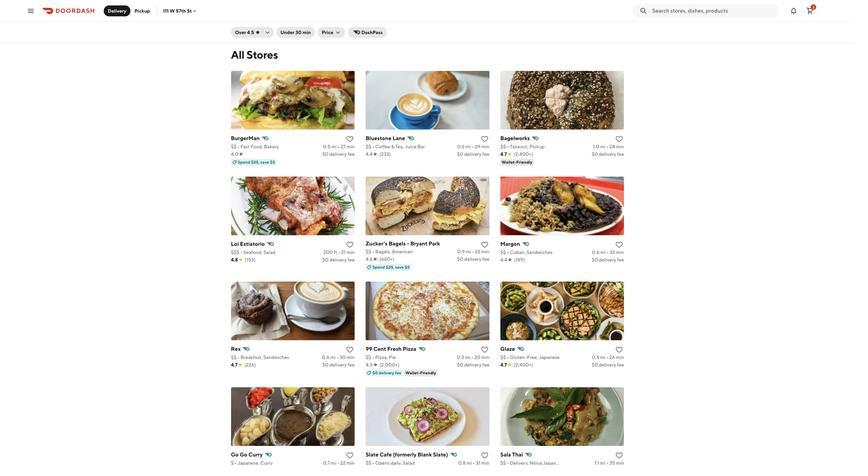 Task type: describe. For each thing, give the bounding box(es) containing it.
juice
[[405, 144, 417, 150]]

4.7 for bagelworks
[[501, 152, 507, 157]]

mi for 0.6 mi • 30 min
[[331, 355, 336, 361]]

0.3 mi • 20 min
[[457, 355, 490, 361]]

26
[[610, 355, 616, 361]]

4.7 down 0.8
[[231, 25, 238, 31]]

min for $$ • takeout, pickup
[[617, 144, 625, 150]]

takeout,
[[510, 144, 529, 150]]

(153)
[[245, 258, 256, 263]]

0.9 mi • 22 min
[[458, 249, 490, 255]]

pie
[[389, 355, 396, 361]]

$$$
[[231, 250, 240, 256]]

111 w 57th st
[[163, 8, 192, 13]]

2 go from the left
[[240, 452, 248, 459]]

bagels,
[[375, 249, 391, 255]]

bagelworks
[[501, 135, 530, 142]]

$​0 for 1.0 mi • 24 min
[[592, 152, 598, 157]]

slate cafe (formerly blank slate)
[[366, 452, 448, 459]]

click to add this store to your saved list image for 99 cent fresh pizza
[[481, 346, 489, 355]]

$​0 for 0.6 mi • 29 min
[[457, 152, 464, 157]]

4.5 inside button
[[247, 30, 254, 35]]

slate
[[366, 452, 379, 459]]

99 cent fresh pizza
[[366, 346, 417, 353]]

(formerly
[[393, 452, 417, 459]]

coffee
[[375, 144, 390, 150]]

$$$ • seafood, salad
[[231, 250, 276, 256]]

american
[[392, 249, 413, 255]]

estiatorio
[[240, 241, 265, 248]]

0.3
[[457, 355, 464, 361]]

0.5 mi • 27 min
[[323, 144, 355, 150]]

min inside 'under 30 min' button
[[303, 30, 311, 35]]

loi estiatorio
[[231, 241, 265, 248]]

go go curry
[[231, 452, 263, 459]]

bar
[[418, 144, 425, 150]]

fee for 0.9 mi • 22 min
[[483, 257, 490, 262]]

0.6 for bluestone lane
[[458, 144, 465, 150]]

(189)
[[514, 258, 525, 263]]

4.2
[[364, 25, 371, 31]]

min for $$ • coffee & tea, juice bar
[[482, 144, 490, 150]]

sala thai
[[501, 452, 523, 459]]

0.6 mi • 29 min
[[458, 144, 490, 150]]

200 ft • 21 min
[[324, 250, 355, 256]]

spend for bagels,
[[373, 265, 385, 270]]

all
[[231, 48, 245, 61]]

mi for 0.5 mi • 26 min
[[601, 355, 606, 361]]

1 horizontal spatial wallet-friendly
[[502, 160, 533, 165]]

spend for fast
[[238, 160, 250, 165]]

fee for 200 ft • 21 min
[[348, 258, 355, 263]]

food,
[[251, 144, 263, 150]]

all stores
[[231, 48, 278, 61]]

41
[[249, 18, 253, 23]]

1.0
[[593, 144, 600, 150]]

(2,000+)
[[380, 363, 400, 368]]

fee for 0.5 mi • 27 min
[[348, 152, 355, 157]]

$0 delivery fee
[[373, 371, 402, 376]]

$$ for glaze
[[501, 355, 506, 361]]

click to add this store to your saved list image for loi estiatorio
[[346, 241, 354, 249]]

1.2
[[497, 18, 503, 23]]

breakfast,
[[241, 355, 263, 361]]

click to add this store to your saved list image for sala thai
[[616, 452, 624, 461]]

$5 for $$ • fast food, bakery
[[270, 160, 275, 165]]

japanese
[[539, 355, 560, 361]]

click to add this store to your saved list image for bluestone lane
[[481, 135, 489, 144]]

spend $25, save $5 for food,
[[238, 160, 275, 165]]

$$ for 99 cent fresh pizza
[[366, 355, 372, 361]]

over 4.5 button
[[231, 27, 274, 38]]

$​0 for 0.5 mi • 27 min
[[323, 152, 329, 157]]

delivery button
[[104, 5, 131, 16]]

$​0 delivery fee for bluestone lane
[[457, 152, 490, 157]]

min for $$ • fast food, bakery
[[347, 144, 355, 150]]

dashpass button
[[348, 27, 387, 38]]

delivery for 0.5 mi • 27 min
[[330, 152, 347, 157]]

delivery for 0.9 mi • 22 min
[[465, 257, 482, 262]]

mi for 0.6 mi • 29 min
[[466, 144, 471, 150]]

cafe
[[380, 452, 392, 459]]

zucker's
[[366, 241, 388, 247]]

mi for 0.6 mi • 33 min
[[601, 250, 606, 256]]

$​0 for 0.6 mi • 33 min
[[592, 258, 598, 263]]

$​0 for 0.5 mi • 26 min
[[592, 363, 598, 368]]

$​0 delivery fee for burgerman
[[323, 152, 355, 157]]

$$ for margon
[[501, 250, 506, 256]]

3 button
[[804, 4, 817, 18]]

rex
[[231, 346, 241, 353]]

1 horizontal spatial 30
[[340, 355, 346, 361]]

sandwiches for margon
[[527, 250, 553, 256]]

salad
[[264, 250, 276, 256]]

4.4 for bluestone lane
[[366, 152, 373, 157]]

0.6 mi • 33 min
[[593, 250, 625, 256]]

1.2 mi • 34 min • $​0 delivery fee link
[[497, 8, 625, 33]]

99
[[366, 346, 373, 353]]

min inside 1.2 mi • 34 min • $​0 delivery fee link
[[520, 18, 528, 23]]

over 4.5
[[235, 30, 254, 35]]

1.2 mi • 34 min • $​0 delivery fee
[[497, 18, 564, 23]]

pickup button
[[131, 5, 154, 16]]

27
[[341, 144, 346, 150]]

4.7 for rex
[[231, 363, 238, 368]]

$​0 delivery fee for glaze
[[592, 363, 625, 368]]

$​0 delivery fee for margon
[[592, 258, 625, 263]]

(660+)
[[380, 257, 395, 262]]

0 horizontal spatial friendly
[[420, 371, 436, 376]]

save for food,
[[261, 160, 269, 165]]

$​0 for 0.6 mi • 30 min
[[323, 363, 329, 368]]

20
[[475, 355, 481, 361]]

30 inside button
[[296, 30, 302, 35]]

$0
[[373, 371, 378, 376]]

(2,400+) for bagelworks
[[514, 152, 534, 157]]

22
[[475, 249, 481, 255]]

4.7 for glaze
[[501, 363, 507, 368]]

$$ • breakfast, sandwiches
[[231, 355, 289, 361]]

seafood,
[[243, 250, 263, 256]]

0 vertical spatial friendly
[[517, 160, 533, 165]]

delivery for 0.3 mi • 20 min
[[465, 363, 482, 368]]

0.5 for burgerman
[[323, 144, 331, 150]]

gluten-
[[510, 355, 527, 361]]

loi
[[231, 241, 239, 248]]

park
[[429, 241, 440, 247]]

0.4 mi • 33 min • $​0 delivery fee
[[364, 18, 432, 23]]

burgerman
[[231, 135, 260, 142]]

sala thai link
[[501, 451, 625, 466]]

margon
[[501, 241, 521, 248]]

21
[[341, 250, 346, 256]]



Task type: locate. For each thing, give the bounding box(es) containing it.
mi for 0.3 mi • 20 min
[[465, 355, 471, 361]]

$25,
[[251, 160, 260, 165], [386, 265, 395, 270]]

wallet-friendly down pizza
[[406, 371, 436, 376]]

1 horizontal spatial friendly
[[517, 160, 533, 165]]

1 horizontal spatial 4.5
[[366, 363, 373, 368]]

2 items, open order cart image
[[807, 7, 815, 15]]

click to add this store to your saved list image
[[616, 135, 624, 144], [346, 241, 354, 249], [616, 241, 624, 249], [346, 346, 354, 355]]

$5 for $$ • bagels, american
[[405, 265, 410, 270]]

$$ up 4.0
[[231, 144, 237, 150]]

1 horizontal spatial save
[[395, 265, 404, 270]]

0 vertical spatial 0.5
[[323, 144, 331, 150]]

1 vertical spatial sandwiches
[[263, 355, 289, 361]]

4.5 right over
[[247, 30, 254, 35]]

pickup right takeout,
[[530, 144, 545, 150]]

dashpass
[[362, 30, 383, 35]]

$5 down bakery
[[270, 160, 275, 165]]

0.5 mi • 26 min
[[592, 355, 625, 361]]

(2,400+) down the $$ • takeout, pickup
[[514, 152, 534, 157]]

1 horizontal spatial spend
[[373, 265, 385, 270]]

bakery
[[264, 144, 279, 150]]

bluestone
[[366, 135, 392, 142]]

pickup left the 111
[[135, 8, 150, 13]]

tea,
[[395, 144, 404, 150]]

(48)
[[245, 25, 254, 31]]

4.4 left (233)
[[366, 152, 373, 157]]

min for $$ • bagels, american
[[482, 249, 490, 255]]

$$ down margon
[[501, 250, 506, 256]]

save
[[261, 160, 269, 165], [395, 265, 404, 270]]

$$ • bagels, american
[[366, 249, 413, 255]]

(2,400+)
[[514, 152, 534, 157], [514, 363, 534, 368]]

slate)
[[433, 452, 448, 459]]

spend $25, save $5
[[238, 160, 275, 165], [373, 265, 410, 270]]

delivery for 1.0 mi • 24 min
[[599, 152, 617, 157]]

4.7 down bagelworks
[[501, 152, 507, 157]]

wallet- down takeout,
[[502, 160, 517, 165]]

4.7
[[231, 25, 238, 31], [501, 152, 507, 157], [231, 363, 238, 368], [501, 363, 507, 368]]

$​0 delivery fee down 0.5 mi • 27 min
[[323, 152, 355, 157]]

spend $25, save $5 down (660+)
[[373, 265, 410, 270]]

lane
[[393, 135, 405, 142]]

go go curry link
[[231, 451, 355, 466]]

sandwiches right breakfast,
[[263, 355, 289, 361]]

fee for 0.3 mi • 20 min
[[483, 363, 490, 368]]

thai
[[512, 452, 523, 459]]

$$ • gluten-free, japanese
[[501, 355, 560, 361]]

33 for 0.6
[[610, 250, 616, 256]]

click to add this store to your saved list image for glaze
[[616, 346, 624, 355]]

1 vertical spatial 4.4
[[501, 258, 508, 263]]

min for $$ • breakfast, sandwiches
[[347, 355, 355, 361]]

go
[[231, 452, 239, 459], [240, 452, 248, 459]]

1 vertical spatial 4.5
[[366, 363, 373, 368]]

(233)
[[380, 152, 391, 157]]

33 for 0.4
[[382, 18, 387, 23]]

st
[[187, 8, 192, 13]]

$​0 delivery fee down 0.6 mi • 29 min at the right of the page
[[457, 152, 490, 157]]

spend $25, save $5 for american
[[373, 265, 410, 270]]

$25, for american
[[386, 265, 395, 270]]

click to add this store to your saved list image for rex
[[346, 346, 354, 355]]

1 vertical spatial (2,400+)
[[514, 363, 534, 368]]

wallet- down pizza
[[406, 371, 420, 376]]

1 horizontal spatial spend $25, save $5
[[373, 265, 410, 270]]

0 vertical spatial sandwiches
[[527, 250, 553, 256]]

0 horizontal spatial spend
[[238, 160, 250, 165]]

1 vertical spatial spend $25, save $5
[[373, 265, 410, 270]]

1 vertical spatial 0.5
[[592, 355, 600, 361]]

$25, for food,
[[251, 160, 260, 165]]

save down american
[[395, 265, 404, 270]]

$5 down american
[[405, 265, 410, 270]]

0 vertical spatial wallet-
[[502, 160, 517, 165]]

4.8
[[231, 258, 238, 263]]

$$ • coffee & tea, juice bar
[[366, 144, 425, 150]]

delivery inside 1.2 mi • 34 min • $​0 delivery fee link
[[539, 18, 556, 23]]

click to add this store to your saved list image up 200 ft • 21 min
[[346, 241, 354, 249]]

(2,400+) for glaze
[[514, 363, 534, 368]]

1.0 mi • 24 min
[[593, 144, 625, 150]]

ft
[[334, 250, 337, 256]]

fee for 0.6 mi • 30 min
[[348, 363, 355, 368]]

1 horizontal spatial sandwiches
[[527, 250, 553, 256]]

delivery
[[108, 8, 126, 13]]

1 (2,400+) from the top
[[514, 152, 534, 157]]

0 horizontal spatial $25,
[[251, 160, 260, 165]]

0.8 mi • 41 min • $​0 delivery fee
[[231, 18, 299, 23]]

4.4 for margon
[[501, 258, 508, 263]]

1 vertical spatial friendly
[[420, 371, 436, 376]]

0.6 for rex
[[322, 355, 330, 361]]

0.5 left 27
[[323, 144, 331, 150]]

4.5 up $0
[[366, 363, 373, 368]]

wallet-
[[502, 160, 517, 165], [406, 371, 420, 376]]

1 vertical spatial save
[[395, 265, 404, 270]]

0 horizontal spatial go
[[231, 452, 239, 459]]

stores
[[247, 48, 278, 61]]

price
[[322, 30, 334, 35]]

fee for 0.6 mi • 33 min
[[618, 258, 625, 263]]

0 horizontal spatial spend $25, save $5
[[238, 160, 275, 165]]

$25, down (660+)
[[386, 265, 395, 270]]

$​0 delivery fee down 200 ft • 21 min
[[323, 258, 355, 263]]

delivery for 0.6 mi • 29 min
[[465, 152, 482, 157]]

click to add this store to your saved list image up 0.6 mi • 30 min
[[346, 346, 354, 355]]

$$ for bagelworks
[[501, 144, 506, 150]]

$​0 delivery fee for rex
[[323, 363, 355, 368]]

$$ down the rex
[[231, 355, 237, 361]]

0 horizontal spatial 0.6
[[322, 355, 330, 361]]

$​0 delivery fee down "0.6 mi • 33 min"
[[592, 258, 625, 263]]

under
[[281, 30, 295, 35]]

mi for 1.0 mi • 24 min
[[601, 144, 606, 150]]

0.6 mi • 30 min
[[322, 355, 355, 361]]

$​0 delivery fee down 1.0 mi • 24 min
[[592, 152, 625, 157]]

$​0 delivery fee down 0.6 mi • 30 min
[[323, 363, 355, 368]]

spend
[[238, 160, 250, 165], [373, 265, 385, 270]]

1 vertical spatial 0.6
[[593, 250, 600, 256]]

$$ • takeout, pickup
[[501, 144, 545, 150]]

mi for 0.8 mi • 41 min • $​0 delivery fee
[[239, 18, 245, 23]]

delivery for 0.6 mi • 30 min
[[330, 363, 347, 368]]

$​0 delivery fee down 0.3 mi • 20 min
[[457, 363, 490, 368]]

1 vertical spatial wallet-
[[406, 371, 420, 376]]

0.5 for glaze
[[592, 355, 600, 361]]

0 vertical spatial 4.4
[[366, 152, 373, 157]]

$​0 for 0.3 mi • 20 min
[[457, 363, 464, 368]]

4.4
[[366, 152, 373, 157], [501, 258, 508, 263]]

1 vertical spatial 30
[[340, 355, 346, 361]]

0.8
[[231, 18, 238, 23]]

0 horizontal spatial sandwiches
[[263, 355, 289, 361]]

$​0 delivery fee down 0.9 mi • 22 min
[[457, 257, 490, 262]]

111 w 57th st button
[[163, 8, 197, 13]]

bluestone lane
[[366, 135, 405, 142]]

1 horizontal spatial 0.5
[[592, 355, 600, 361]]

1 horizontal spatial pickup
[[530, 144, 545, 150]]

$$
[[231, 144, 237, 150], [366, 144, 372, 150], [501, 144, 506, 150], [366, 249, 372, 255], [501, 250, 506, 256], [231, 355, 237, 361], [366, 355, 372, 361], [501, 355, 506, 361]]

0 vertical spatial spend $25, save $5
[[238, 160, 275, 165]]

click to add this store to your saved list image for bagelworks
[[616, 135, 624, 144]]

spend down (660+)
[[373, 265, 385, 270]]

click to add this store to your saved list image
[[346, 135, 354, 144], [481, 135, 489, 144], [481, 241, 489, 249], [481, 346, 489, 355], [616, 346, 624, 355], [346, 452, 354, 461], [481, 452, 489, 461], [616, 452, 624, 461]]

0.4
[[364, 18, 371, 23]]

0 vertical spatial 33
[[382, 18, 387, 23]]

save for american
[[395, 265, 404, 270]]

click to add this store to your saved list image for burgerman
[[346, 135, 354, 144]]

$​0 for 200 ft • 21 min
[[323, 258, 329, 263]]

click to add this store to your saved list image for margon
[[616, 241, 624, 249]]

1 go from the left
[[231, 452, 239, 459]]

min for $$ • pizza, pie
[[482, 355, 490, 361]]

click to add this store to your saved list image for slate cafe (formerly blank slate)
[[481, 452, 489, 461]]

min for $$$ • seafood, salad
[[347, 250, 355, 256]]

mi for 0.9 mi • 22 min
[[466, 249, 471, 255]]

sandwiches right cuban,
[[527, 250, 553, 256]]

0.9
[[458, 249, 465, 255]]

$$ down glaze
[[501, 355, 506, 361]]

0 horizontal spatial save
[[261, 160, 269, 165]]

pizza,
[[375, 355, 388, 361]]

0.5
[[323, 144, 331, 150], [592, 355, 600, 361]]

57th
[[176, 8, 186, 13]]

fee for 0.6 mi • 29 min
[[483, 152, 490, 157]]

$$ down bluestone
[[366, 144, 372, 150]]

0.5 left 26
[[592, 355, 600, 361]]

bryant
[[411, 241, 428, 247]]

111
[[163, 8, 169, 13]]

34
[[513, 18, 519, 23]]

3
[[813, 5, 815, 9]]

1 horizontal spatial 33
[[610, 250, 616, 256]]

$​0 delivery fee for bagelworks
[[592, 152, 625, 157]]

save down bakery
[[261, 160, 269, 165]]

$$ • pizza, pie
[[366, 355, 396, 361]]

2 horizontal spatial 0.6
[[593, 250, 600, 256]]

1 vertical spatial wallet-friendly
[[406, 371, 436, 376]]

delivery for 0.5 mi • 26 min
[[599, 363, 617, 368]]

click to add this store to your saved list image for go go curry
[[346, 452, 354, 461]]

sandwiches for rex
[[263, 355, 289, 361]]

fee for 0.5 mi • 26 min
[[618, 363, 625, 368]]

delivery
[[274, 18, 291, 23], [407, 18, 425, 23], [539, 18, 556, 23], [330, 152, 347, 157], [465, 152, 482, 157], [599, 152, 617, 157], [465, 257, 482, 262], [330, 258, 347, 263], [599, 258, 617, 263], [330, 363, 347, 368], [465, 363, 482, 368], [599, 363, 617, 368], [379, 371, 395, 376]]

0 vertical spatial save
[[261, 160, 269, 165]]

min for $$ • cuban, sandwiches
[[617, 250, 625, 256]]

0.6 for margon
[[593, 250, 600, 256]]

1 horizontal spatial $5
[[405, 265, 410, 270]]

sala
[[501, 452, 511, 459]]

min for $$ • gluten-free, japanese
[[617, 355, 625, 361]]

$​0 delivery fee for loi estiatorio
[[323, 258, 355, 263]]

1 vertical spatial $25,
[[386, 265, 395, 270]]

$​0 delivery fee down "0.5 mi • 26 min"
[[592, 363, 625, 368]]

0 horizontal spatial 0.5
[[323, 144, 331, 150]]

fast
[[241, 144, 250, 150]]

$25, down $$ • fast food, bakery
[[251, 160, 260, 165]]

0 vertical spatial (2,400+)
[[514, 152, 534, 157]]

price button
[[318, 27, 345, 38]]

spend $25, save $5 down food,
[[238, 160, 275, 165]]

4.4 left '(189)'
[[501, 258, 508, 263]]

0 horizontal spatial 33
[[382, 18, 387, 23]]

pizza
[[403, 346, 417, 353]]

(50)
[[378, 25, 387, 31]]

1 horizontal spatial $25,
[[386, 265, 395, 270]]

0 vertical spatial $25,
[[251, 160, 260, 165]]

0 horizontal spatial wallet-friendly
[[406, 371, 436, 376]]

wallet-friendly down takeout,
[[502, 160, 533, 165]]

Store search: begin typing to search for stores available on DoorDash text field
[[653, 7, 775, 15]]

mi for 0.5 mi • 27 min
[[332, 144, 337, 150]]

0 horizontal spatial 4.4
[[366, 152, 373, 157]]

0 horizontal spatial 4.5
[[247, 30, 254, 35]]

glaze
[[501, 346, 515, 353]]

zucker's bagels - bryant park
[[366, 241, 440, 247]]

notification bell image
[[790, 7, 798, 15]]

1 vertical spatial pickup
[[530, 144, 545, 150]]

0.6
[[458, 144, 465, 150], [593, 250, 600, 256], [322, 355, 330, 361]]

4.6
[[366, 257, 373, 262]]

4.7 left the (226)
[[231, 363, 238, 368]]

click to add this store to your saved list image up "0.6 mi • 33 min"
[[616, 241, 624, 249]]

24
[[610, 144, 616, 150]]

$$ for burgerman
[[231, 144, 237, 150]]

$$ for rex
[[231, 355, 237, 361]]

0 horizontal spatial $5
[[270, 160, 275, 165]]

2 vertical spatial 0.6
[[322, 355, 330, 361]]

$​0 delivery fee
[[323, 152, 355, 157], [457, 152, 490, 157], [592, 152, 625, 157], [457, 257, 490, 262], [323, 258, 355, 263], [592, 258, 625, 263], [323, 363, 355, 368], [457, 363, 490, 368], [592, 363, 625, 368]]

1 horizontal spatial wallet-
[[502, 160, 517, 165]]

0 horizontal spatial 30
[[296, 30, 302, 35]]

$$ for bluestone lane
[[366, 144, 372, 150]]

-
[[407, 241, 410, 247]]

cuban,
[[510, 250, 526, 256]]

1 horizontal spatial 4.4
[[501, 258, 508, 263]]

0 vertical spatial wallet-friendly
[[502, 160, 533, 165]]

(2,400+) down gluten-
[[514, 363, 534, 368]]

0 vertical spatial 30
[[296, 30, 302, 35]]

0 vertical spatial pickup
[[135, 8, 150, 13]]

w
[[170, 8, 175, 13]]

pickup inside button
[[135, 8, 150, 13]]

4.7 down glaze
[[501, 363, 507, 368]]

open menu image
[[27, 7, 35, 15]]

delivery for 0.6 mi • 33 min
[[599, 258, 617, 263]]

$$ • cuban, sandwiches
[[501, 250, 553, 256]]

$$ up 4.6
[[366, 249, 372, 255]]

1 horizontal spatial 0.6
[[458, 144, 465, 150]]

fresh
[[388, 346, 402, 353]]

$​0 delivery fee for 99 cent fresh pizza
[[457, 363, 490, 368]]

$$ down 99
[[366, 355, 372, 361]]

1 vertical spatial $5
[[405, 265, 410, 270]]

$$ down bagelworks
[[501, 144, 506, 150]]

spend down 4.0
[[238, 160, 250, 165]]

0 vertical spatial spend
[[238, 160, 250, 165]]

1 vertical spatial 33
[[610, 250, 616, 256]]

1 horizontal spatial go
[[240, 452, 248, 459]]

delivery for 200 ft • 21 min
[[330, 258, 347, 263]]

$​0 for 0.9 mi • 22 min
[[457, 257, 464, 262]]

curry
[[249, 452, 263, 459]]

click to add this store to your saved list image up 1.0 mi • 24 min
[[616, 135, 624, 144]]

under 30 min
[[281, 30, 311, 35]]

2 (2,400+) from the top
[[514, 363, 534, 368]]

&
[[391, 144, 395, 150]]

0 horizontal spatial wallet-
[[406, 371, 420, 376]]

0 horizontal spatial pickup
[[135, 8, 150, 13]]

fee
[[292, 18, 299, 23], [425, 18, 432, 23], [557, 18, 564, 23], [348, 152, 355, 157], [483, 152, 490, 157], [618, 152, 625, 157], [483, 257, 490, 262], [348, 258, 355, 263], [618, 258, 625, 263], [348, 363, 355, 368], [483, 363, 490, 368], [618, 363, 625, 368], [395, 371, 402, 376]]

fee for 1.0 mi • 24 min
[[618, 152, 625, 157]]

mi for 0.4 mi • 33 min • $​0 delivery fee
[[372, 18, 378, 23]]

0 vertical spatial 0.6
[[458, 144, 465, 150]]

0 vertical spatial $5
[[270, 160, 275, 165]]

0 vertical spatial 4.5
[[247, 30, 254, 35]]

sandwiches
[[527, 250, 553, 256], [263, 355, 289, 361]]

1 vertical spatial spend
[[373, 265, 385, 270]]



Task type: vqa. For each thing, say whether or not it's contained in the screenshot.


